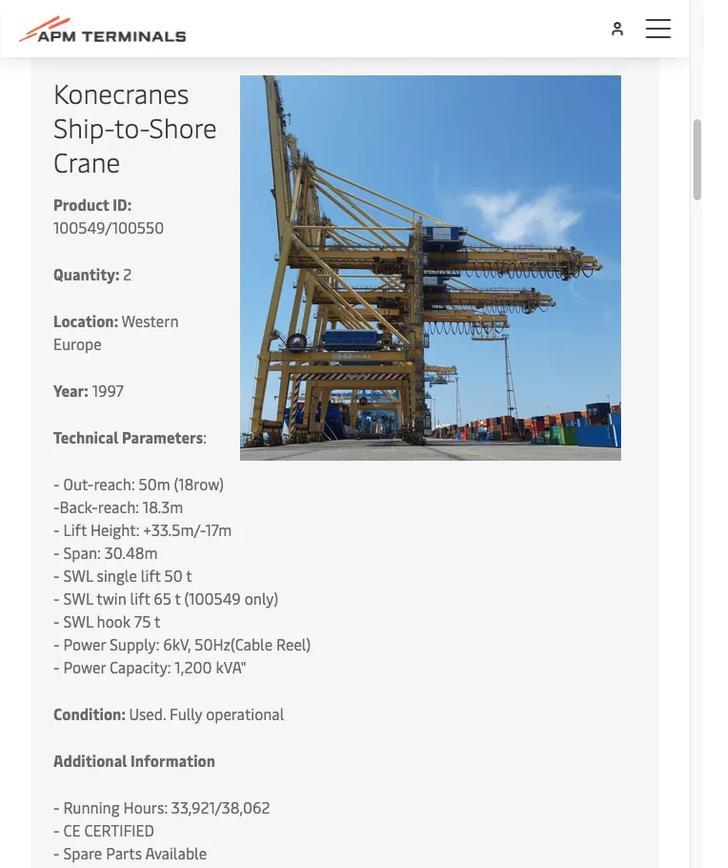 Task type: describe. For each thing, give the bounding box(es) containing it.
konecranes ship-to-shore crane
[[53, 75, 217, 180]]

available
[[145, 843, 207, 863]]

10 - from the top
[[53, 797, 60, 818]]

18.3m
[[143, 497, 183, 517]]

single
[[97, 565, 137, 586]]

span:
[[63, 542, 101, 563]]

main image 100549 image
[[240, 76, 622, 461]]

8 - from the top
[[53, 634, 60, 654]]

out-
[[63, 474, 94, 494]]

only)
[[245, 588, 279, 609]]

(100549
[[185, 588, 241, 609]]

0 vertical spatial lift
[[141, 565, 161, 586]]

western
[[122, 311, 179, 331]]

year:
[[53, 380, 88, 401]]

1 - from the top
[[53, 474, 60, 494]]

shore
[[149, 109, 217, 145]]

western europe
[[53, 311, 179, 354]]

12 - from the top
[[53, 843, 60, 863]]

- out-reach: 50m (18row) -back-reach: 18.3m - lift height: +33.5m/-17m - span: 30.48m - swl single lift 50 t - swl twin lift 65 t (100549 only) - swl hook 75 t - power supply: 6kv, 50hz(cable reel) - power capacity: 1,200 kva"
[[53, 474, 311, 677]]

parts
[[106, 843, 142, 863]]

quantity:
[[53, 264, 120, 284]]

7 - from the top
[[53, 611, 60, 632]]

used.
[[129, 704, 166, 724]]

spare
[[63, 843, 102, 863]]

1 power from the top
[[63, 634, 106, 654]]

condition:
[[53, 704, 126, 724]]

europe
[[53, 333, 102, 354]]

9 - from the top
[[53, 657, 60, 677]]

certified
[[84, 820, 154, 840]]

50m
[[139, 474, 170, 494]]

17m
[[205, 519, 232, 540]]

2
[[123, 264, 132, 284]]

ship-
[[53, 109, 115, 145]]

0 vertical spatial t
[[186, 565, 192, 586]]

1997
[[92, 380, 124, 401]]

50
[[165, 565, 183, 586]]

kva"
[[216, 657, 247, 677]]

to-
[[115, 109, 149, 145]]

50hz(cable
[[195, 634, 273, 654]]

4 - from the top
[[53, 542, 60, 563]]

:
[[203, 427, 207, 447]]

3 swl from the top
[[63, 611, 93, 632]]

additional information
[[53, 750, 216, 771]]

additional
[[53, 750, 127, 771]]

2 vertical spatial t
[[154, 611, 161, 632]]

hours: 33,921/38,062
[[124, 797, 270, 818]]

crane
[[53, 144, 120, 180]]

information
[[131, 750, 216, 771]]

6 - from the top
[[53, 588, 60, 609]]

twin
[[97, 588, 127, 609]]

operational
[[206, 704, 285, 724]]

- running hours: 33,921/38,062 - ce certified - spare parts available
[[53, 797, 270, 863]]



Task type: vqa. For each thing, say whether or not it's contained in the screenshot.
Condition: Used. Fully operational
yes



Task type: locate. For each thing, give the bounding box(es) containing it.
height:
[[91, 519, 140, 540]]

1 horizontal spatial t
[[175, 588, 181, 609]]

power up "condition:" at left bottom
[[63, 657, 106, 677]]

2 vertical spatial swl
[[63, 611, 93, 632]]

lift left 65 in the bottom left of the page
[[130, 588, 150, 609]]

1 swl from the top
[[63, 565, 93, 586]]

0 vertical spatial power
[[63, 634, 106, 654]]

0 vertical spatial swl
[[63, 565, 93, 586]]

reach: left 50m
[[94, 474, 135, 494]]

swl down span:
[[63, 565, 93, 586]]

condition: used. fully operational
[[53, 704, 288, 724]]

swl
[[63, 565, 93, 586], [63, 588, 93, 609], [63, 611, 93, 632]]

reel)
[[277, 634, 311, 654]]

1 vertical spatial swl
[[63, 588, 93, 609]]

swl left hook
[[63, 611, 93, 632]]

75
[[135, 611, 151, 632]]

product id: 100549/100550
[[53, 194, 164, 238]]

quantity: 2
[[53, 264, 132, 284]]

year: 1997
[[53, 380, 124, 401]]

1 vertical spatial reach:
[[98, 497, 139, 517]]

power
[[63, 634, 106, 654], [63, 657, 106, 677]]

t right 75
[[154, 611, 161, 632]]

0 horizontal spatial t
[[154, 611, 161, 632]]

5 - from the top
[[53, 565, 60, 586]]

2 power from the top
[[63, 657, 106, 677]]

-
[[53, 474, 60, 494], [53, 497, 60, 517], [53, 519, 60, 540], [53, 542, 60, 563], [53, 565, 60, 586], [53, 588, 60, 609], [53, 611, 60, 632], [53, 634, 60, 654], [53, 657, 60, 677], [53, 797, 60, 818], [53, 820, 60, 840], [53, 843, 60, 863]]

2 - from the top
[[53, 497, 60, 517]]

100549/100550
[[53, 217, 164, 238]]

3 - from the top
[[53, 519, 60, 540]]

1 vertical spatial lift
[[130, 588, 150, 609]]

location:
[[53, 311, 118, 331]]

+33.5m/-
[[143, 519, 205, 540]]

reach:
[[94, 474, 135, 494], [98, 497, 139, 517]]

lift left 50
[[141, 565, 161, 586]]

6kv,
[[163, 634, 191, 654]]

reach: up height: on the bottom left of the page
[[98, 497, 139, 517]]

back-
[[60, 497, 98, 517]]

ce
[[63, 820, 81, 840]]

swl left the twin
[[63, 588, 93, 609]]

capacity:
[[110, 657, 171, 677]]

65
[[154, 588, 172, 609]]

0 vertical spatial reach:
[[94, 474, 135, 494]]

power down hook
[[63, 634, 106, 654]]

fully
[[170, 704, 203, 724]]

t right 50
[[186, 565, 192, 586]]

id:
[[113, 194, 132, 215]]

technical
[[53, 427, 119, 447]]

technical parameters :
[[53, 427, 207, 447]]

konecranes
[[53, 75, 190, 111]]

2 swl from the top
[[63, 588, 93, 609]]

2 horizontal spatial t
[[186, 565, 192, 586]]

supply:
[[110, 634, 160, 654]]

11 - from the top
[[53, 820, 60, 840]]

1 vertical spatial power
[[63, 657, 106, 677]]

30.48m
[[105, 542, 158, 563]]

parameters
[[122, 427, 203, 447]]

(18row)
[[174, 474, 224, 494]]

running
[[63, 797, 120, 818]]

lift
[[63, 519, 87, 540]]

lift
[[141, 565, 161, 586], [130, 588, 150, 609]]

1 vertical spatial t
[[175, 588, 181, 609]]

product
[[53, 194, 109, 215]]

hook
[[97, 611, 131, 632]]

t
[[186, 565, 192, 586], [175, 588, 181, 609], [154, 611, 161, 632]]

1,200
[[175, 657, 212, 677]]

t right 65 in the bottom left of the page
[[175, 588, 181, 609]]



